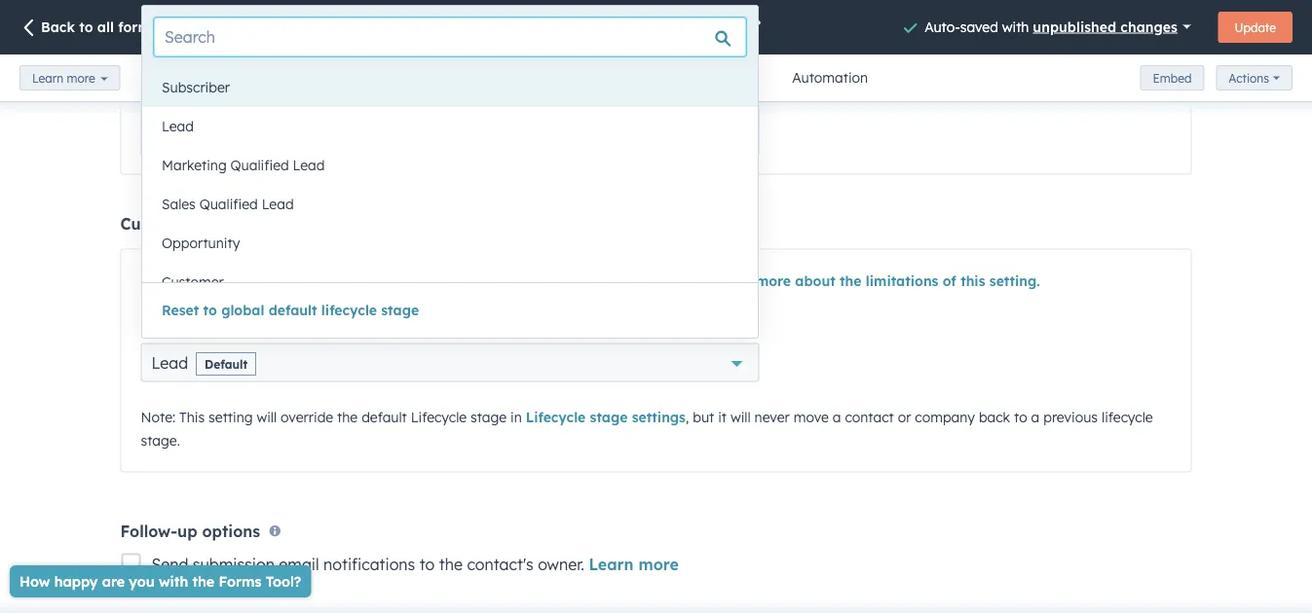 Task type: locate. For each thing, give the bounding box(es) containing it.
lifecycle stage settings link
[[526, 409, 686, 426]]

send submission email notifications to the contact's owner. learn more
[[152, 555, 679, 575]]

0 vertical spatial or
[[454, 272, 467, 289]]

submission
[[193, 555, 275, 575]]

1 horizontal spatial the
[[439, 555, 463, 575]]

will
[[257, 409, 277, 426], [731, 409, 751, 426]]

marketing qualified lead button
[[142, 146, 758, 185]]

settings
[[632, 409, 686, 426]]

send
[[152, 555, 188, 575]]

automation button
[[765, 55, 896, 101]]

2 lifecycle from the left
[[526, 409, 586, 426]]

stage down the 'created'
[[381, 302, 419, 319]]

1 vertical spatial the
[[337, 409, 358, 426]]

1 horizontal spatial more
[[639, 555, 679, 575]]

1 vertical spatial qualified
[[199, 196, 258, 213]]

learn inside button
[[32, 71, 63, 85]]

previous
[[1044, 409, 1098, 426]]

lead inside 'button'
[[162, 118, 194, 135]]

,
[[686, 409, 689, 426]]

marketing qualified lead
[[162, 157, 325, 174]]

unpublished changes button
[[1033, 13, 1191, 40]]

by
[[529, 272, 545, 289]]

submissions down marketing qualified lead button
[[399, 214, 493, 233]]

navigation
[[417, 55, 896, 102]]

default down for
[[269, 302, 317, 319]]

back to all forms link
[[19, 18, 157, 39]]

update
[[1235, 20, 1276, 35]]

the left contact's
[[439, 555, 463, 575]]

form
[[444, 69, 478, 86]]

saved
[[960, 18, 999, 35]]

submissions right the by
[[549, 272, 627, 289]]

1 vertical spatial learn
[[712, 272, 752, 289]]

none field inside page section element
[[317, 14, 735, 40]]

to right back
[[1014, 409, 1028, 426]]

learn right 'form.'
[[712, 272, 752, 289]]

preview
[[688, 69, 738, 86]]

0 horizontal spatial submissions
[[399, 214, 493, 233]]

learn right owner.
[[589, 555, 634, 575]]

about
[[795, 272, 836, 289]]

reset to global default lifecycle stage
[[162, 302, 419, 319]]

0 vertical spatial the
[[840, 272, 862, 289]]

1 horizontal spatial this
[[961, 272, 986, 289]]

learn
[[32, 71, 63, 85], [712, 272, 752, 289], [589, 555, 634, 575]]

qualified down marketing qualified lead
[[199, 196, 258, 213]]

2 vertical spatial learn
[[589, 555, 634, 575]]

1 horizontal spatial or
[[898, 409, 911, 426]]

navigation inside page section element
[[417, 55, 896, 102]]

1 will from the left
[[257, 409, 277, 426]]

0 vertical spatial default
[[269, 302, 317, 319]]

set lifecycle stage to
[[141, 317, 303, 336]]

or inside , but it will never move a contact or company back to a previous lifecycle stage.
[[898, 409, 911, 426]]

2 vertical spatial more
[[639, 555, 679, 575]]

1 horizontal spatial learn
[[589, 555, 634, 575]]

0 horizontal spatial the
[[337, 409, 358, 426]]

more
[[67, 71, 95, 85], [756, 272, 791, 289], [639, 555, 679, 575]]

this left 'form.'
[[648, 272, 671, 289]]

this
[[648, 272, 671, 289], [961, 272, 986, 289]]

options
[[202, 522, 260, 541]]

records
[[349, 272, 397, 289]]

a right choose
[[192, 272, 201, 289]]

the for note: this setting will override the default lifecycle stage in lifecycle stage settings
[[337, 409, 358, 426]]

lifecycle down 'any'
[[321, 302, 377, 319]]

the right override
[[337, 409, 358, 426]]

a right move
[[833, 409, 841, 426]]

will right the setting
[[257, 409, 277, 426]]

to inside back to all forms link
[[79, 19, 93, 36]]

list box
[[142, 68, 758, 302]]

auto-
[[925, 18, 960, 35]]

qualified inside button
[[231, 157, 289, 174]]

lifecycle right in
[[526, 409, 586, 426]]

2 will from the left
[[731, 409, 751, 426]]

lifecycle
[[206, 214, 270, 233], [205, 272, 256, 289], [321, 302, 377, 319], [171, 317, 234, 336], [1102, 409, 1153, 426]]

email
[[279, 555, 319, 575]]

0 vertical spatial qualified
[[231, 157, 289, 174]]

2 horizontal spatial learn
[[712, 272, 752, 289]]

stage left in
[[471, 409, 507, 426]]

2 vertical spatial the
[[439, 555, 463, 575]]

learn more
[[32, 71, 95, 85]]

lifecycle right previous
[[1102, 409, 1153, 426]]

all
[[97, 19, 114, 36]]

qualified
[[231, 157, 289, 174], [199, 196, 258, 213]]

will for it
[[731, 409, 751, 426]]

0 horizontal spatial default
[[269, 302, 317, 319]]

this right "of"
[[961, 272, 986, 289]]

0 horizontal spatial more
[[67, 71, 95, 85]]

lead inside set lifecycle stage to element
[[152, 353, 188, 373]]

stage inside button
[[381, 302, 419, 319]]

lifecycle
[[411, 409, 467, 426], [526, 409, 586, 426]]

&
[[675, 69, 684, 86]]

default right override
[[362, 409, 407, 426]]

move
[[794, 409, 829, 426]]

lead
[[162, 118, 194, 135], [293, 157, 325, 174], [262, 196, 294, 213], [152, 353, 188, 373]]

automation
[[792, 69, 868, 86]]

embed
[[1153, 71, 1192, 85]]

or for created
[[454, 272, 467, 289]]

a left previous
[[1031, 409, 1040, 426]]

set lifecycle stage to element
[[141, 343, 759, 382]]

1 horizontal spatial lifecycle
[[526, 409, 586, 426]]

learn down back on the top of the page
[[32, 71, 63, 85]]

or
[[454, 272, 467, 289], [898, 409, 911, 426]]

0 vertical spatial learn
[[32, 71, 63, 85]]

opportunity button
[[142, 224, 758, 263]]

qualified for marketing
[[231, 157, 289, 174]]

lifecycle up global
[[205, 272, 256, 289]]

to
[[79, 19, 93, 36], [631, 272, 644, 289], [203, 302, 217, 319], [287, 317, 303, 336], [1014, 409, 1028, 426], [420, 555, 435, 575]]

lifecycle inside button
[[321, 302, 377, 319]]

0 horizontal spatial will
[[257, 409, 277, 426]]

company
[[915, 409, 975, 426]]

the
[[840, 272, 862, 289], [337, 409, 358, 426], [439, 555, 463, 575]]

lead inside button
[[262, 196, 294, 213]]

to left all
[[79, 19, 93, 36]]

setting
[[209, 409, 253, 426]]

0 horizontal spatial or
[[454, 272, 467, 289]]

stage
[[274, 214, 318, 233], [260, 272, 296, 289], [381, 302, 419, 319], [239, 317, 282, 336], [471, 409, 507, 426], [590, 409, 628, 426]]

the right about
[[840, 272, 862, 289]]

1 vertical spatial or
[[898, 409, 911, 426]]

lifecycle up default at the left of the page
[[171, 317, 234, 336]]

setting.
[[990, 272, 1040, 289]]

1 vertical spatial default
[[362, 409, 407, 426]]

lifecycle inside , but it will never move a contact or company back to a previous lifecycle stage.
[[1102, 409, 1153, 426]]

to right notifications
[[420, 555, 435, 575]]

choose a lifecycle stage for any records created or updated by submissions to this form. learn more about the limitations of this setting.
[[141, 272, 1040, 289]]

page section element
[[0, 0, 1312, 102]]

or for contact
[[898, 409, 911, 426]]

0 vertical spatial submissions
[[399, 214, 493, 233]]

0 horizontal spatial lifecycle
[[411, 409, 467, 426]]

or right contact
[[898, 409, 911, 426]]

0 horizontal spatial a
[[192, 272, 201, 289]]

1 horizontal spatial will
[[731, 409, 751, 426]]

submissions
[[399, 214, 493, 233], [549, 272, 627, 289]]

qualified up sales qualified lead
[[231, 157, 289, 174]]

to right reset
[[203, 302, 217, 319]]

style & preview
[[639, 69, 738, 86]]

lifecycle down set lifecycle stage to element
[[411, 409, 467, 426]]

0 horizontal spatial learn
[[32, 71, 63, 85]]

will right the it at bottom right
[[731, 409, 751, 426]]

will inside , but it will never move a contact or company back to a previous lifecycle stage.
[[731, 409, 751, 426]]

navigation containing form
[[417, 55, 896, 102]]

to inside , but it will never move a contact or company back to a previous lifecycle stage.
[[1014, 409, 1028, 426]]

opportunity
[[162, 235, 240, 252]]

0 vertical spatial more
[[67, 71, 95, 85]]

0 horizontal spatial this
[[648, 272, 671, 289]]

1 horizontal spatial a
[[833, 409, 841, 426]]

2 horizontal spatial more
[[756, 272, 791, 289]]

style & preview button
[[612, 55, 765, 101]]

2 horizontal spatial a
[[1031, 409, 1040, 426]]

None field
[[317, 14, 735, 40]]

follow-up options
[[120, 522, 260, 541]]

qualified inside button
[[199, 196, 258, 213]]

or right the 'created'
[[454, 272, 467, 289]]

1 horizontal spatial submissions
[[549, 272, 627, 289]]



Task type: describe. For each thing, give the bounding box(es) containing it.
customer
[[162, 274, 224, 291]]

override
[[281, 409, 333, 426]]

form button
[[417, 55, 505, 101]]

contact
[[845, 409, 894, 426]]

back to all forms
[[41, 19, 157, 36]]

updated
[[471, 272, 526, 289]]

reset
[[162, 302, 199, 319]]

options button
[[505, 55, 612, 101]]

it
[[718, 409, 727, 426]]

default
[[205, 357, 248, 372]]

on
[[374, 214, 394, 233]]

style
[[639, 69, 671, 86]]

limitations
[[866, 272, 939, 289]]

customize
[[120, 214, 201, 233]]

based
[[323, 214, 370, 233]]

never
[[755, 409, 790, 426]]

choose
[[141, 272, 189, 289]]

sales qualified lead button
[[142, 185, 758, 224]]

unpublished
[[1033, 18, 1117, 35]]

auto-saved with
[[925, 18, 1033, 35]]

global
[[221, 302, 264, 319]]

lifecycle down sales qualified lead
[[206, 214, 270, 233]]

follow-
[[120, 522, 177, 541]]

, but it will never move a contact or company back to a previous lifecycle stage.
[[141, 409, 1153, 449]]

1 lifecycle from the left
[[411, 409, 467, 426]]

marketing
[[162, 157, 227, 174]]

to inside reset to global default lifecycle stage button
[[203, 302, 217, 319]]

back
[[979, 409, 1011, 426]]

in
[[511, 409, 522, 426]]

list box containing subscriber
[[142, 68, 758, 302]]

the for send submission email notifications to the contact's owner. learn more
[[439, 555, 463, 575]]

set
[[141, 317, 166, 336]]

up
[[177, 522, 197, 541]]

1 horizontal spatial default
[[362, 409, 407, 426]]

qualified for sales
[[199, 196, 258, 213]]

to down for
[[287, 317, 303, 336]]

will for setting
[[257, 409, 277, 426]]

learn more button
[[19, 65, 120, 91]]

stage.
[[141, 432, 180, 449]]

1 this from the left
[[648, 272, 671, 289]]

but
[[693, 409, 714, 426]]

stage up default at the left of the page
[[239, 317, 282, 336]]

customer button
[[142, 263, 758, 302]]

options
[[532, 69, 585, 86]]

with
[[1002, 18, 1029, 35]]

sales qualified lead
[[162, 196, 294, 213]]

2 horizontal spatial the
[[840, 272, 862, 289]]

1 vertical spatial more
[[756, 272, 791, 289]]

Search search field
[[154, 18, 746, 57]]

notifications
[[324, 555, 415, 575]]

2 this from the left
[[961, 272, 986, 289]]

default inside button
[[269, 302, 317, 319]]

embed button
[[1141, 65, 1205, 91]]

lead button
[[142, 107, 758, 146]]

forms
[[118, 19, 157, 36]]

learn more link
[[589, 555, 679, 575]]

update button
[[1218, 12, 1293, 43]]

customize lifecycle stage based on submissions
[[120, 214, 493, 233]]

reset to global default lifecycle stage button
[[162, 299, 419, 323]]

this
[[179, 409, 205, 426]]

form.
[[675, 272, 709, 289]]

created
[[401, 272, 450, 289]]

note: this setting will override the default lifecycle stage in lifecycle stage settings
[[141, 409, 686, 426]]

back
[[41, 19, 75, 36]]

contact's
[[467, 555, 534, 575]]

subscriber
[[162, 79, 230, 96]]

stage left based
[[274, 214, 318, 233]]

to left 'form.'
[[631, 272, 644, 289]]

changes
[[1121, 18, 1178, 35]]

of
[[943, 272, 957, 289]]

lead inside button
[[293, 157, 325, 174]]

for
[[300, 272, 318, 289]]

stage left settings
[[590, 409, 628, 426]]

unpublished changes
[[1033, 18, 1178, 35]]

actions button
[[1216, 65, 1293, 91]]

learn more about the limitations of this setting. link
[[712, 272, 1040, 289]]

actions
[[1229, 71, 1270, 85]]

more inside button
[[67, 71, 95, 85]]

owner.
[[538, 555, 585, 575]]

note:
[[141, 409, 176, 426]]

any
[[322, 272, 346, 289]]

subscriber button
[[142, 68, 758, 107]]

1 vertical spatial submissions
[[549, 272, 627, 289]]

sales
[[162, 196, 196, 213]]

stage left for
[[260, 272, 296, 289]]



Task type: vqa. For each thing, say whether or not it's contained in the screenshot.
will within the , but it will never move a contact or company back to a previous lifecycle stage.
yes



